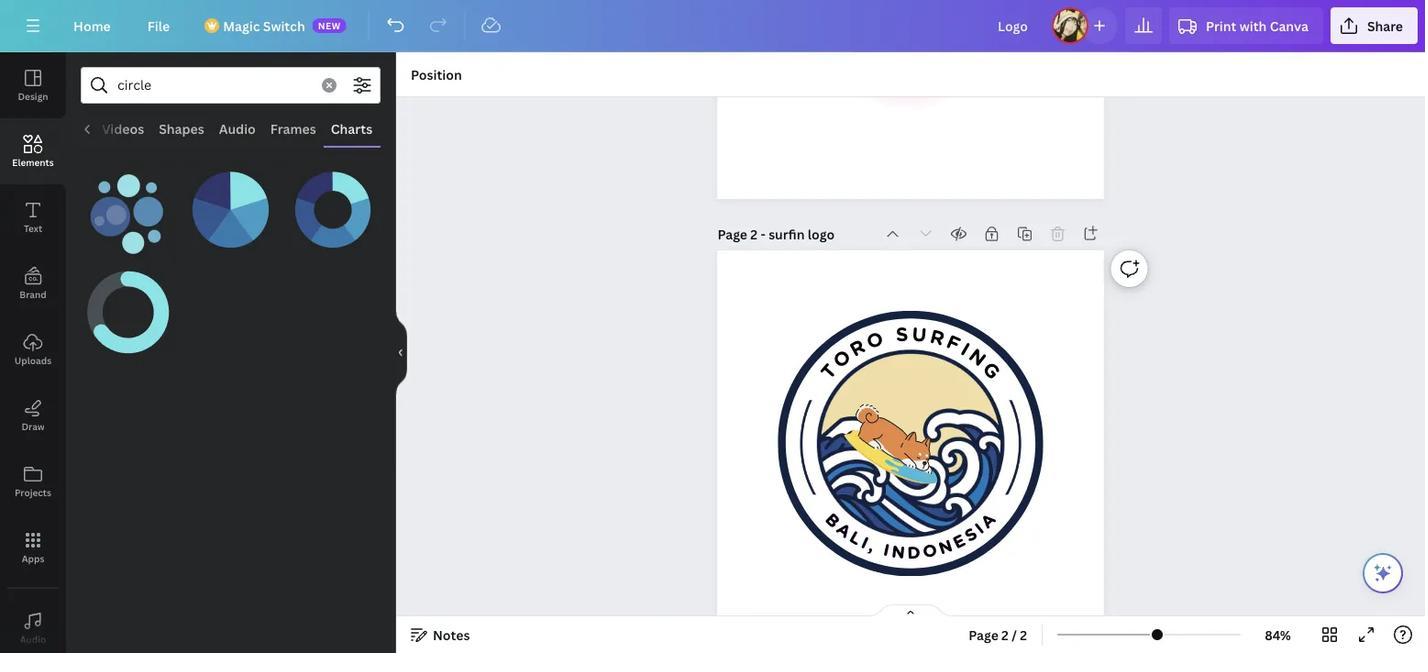 Task type: vqa. For each thing, say whether or not it's contained in the screenshot.
"position"
yes



Task type: describe. For each thing, give the bounding box(es) containing it.
shapes
[[159, 120, 205, 137]]

brand button
[[0, 250, 66, 316]]

projects button
[[0, 449, 66, 515]]

page 2 / 2 button
[[962, 620, 1035, 649]]

draw button
[[0, 383, 66, 449]]

s u r f i
[[895, 322, 975, 361]]

text button
[[0, 184, 66, 250]]

photos
[[43, 120, 88, 137]]

print
[[1206, 17, 1237, 34]]

canva
[[1270, 17, 1309, 34]]

brand
[[20, 288, 47, 300]]

s inside 'i n d o n e s'
[[961, 523, 981, 546]]

1 vertical spatial audio button
[[0, 595, 66, 653]]

projects
[[15, 486, 51, 499]]

switch
[[263, 17, 305, 34]]

2 for -
[[751, 225, 758, 243]]

file button
[[133, 7, 185, 44]]

uploads button
[[0, 316, 66, 383]]

design button
[[0, 52, 66, 118]]

1 horizontal spatial n
[[936, 535, 955, 559]]

show pages image
[[867, 604, 955, 618]]

t
[[816, 359, 842, 384]]

-
[[761, 225, 766, 243]]

home
[[73, 17, 111, 34]]

elements
[[12, 156, 54, 168]]

photos button
[[36, 111, 95, 146]]

main menu bar
[[0, 0, 1426, 52]]

position
[[411, 66, 462, 83]]

0 vertical spatial audio
[[219, 120, 256, 137]]

i inside a l i ,
[[859, 533, 872, 553]]

magic switch
[[223, 17, 305, 34]]

new
[[318, 19, 341, 32]]

apps
[[22, 552, 44, 565]]

draw
[[21, 420, 45, 433]]

i inside 'i n d o n e s'
[[882, 540, 892, 561]]

o inside 'i n d o n e s'
[[922, 540, 939, 562]]

i right e in the right bottom of the page
[[971, 519, 988, 538]]

canva assistant image
[[1372, 562, 1394, 584]]

uploads
[[15, 354, 52, 366]]

f
[[944, 330, 964, 356]]



Task type: locate. For each thing, give the bounding box(es) containing it.
d
[[907, 542, 921, 563], [908, 542, 921, 563]]

2 left -
[[751, 225, 758, 243]]

r o
[[846, 327, 887, 362]]

hide image
[[395, 309, 407, 397]]

u
[[912, 322, 928, 347]]

notes
[[433, 626, 470, 644]]

0 horizontal spatial o
[[828, 345, 856, 373]]

file
[[147, 17, 170, 34]]

frames button
[[264, 111, 324, 146]]

1 horizontal spatial page
[[969, 626, 999, 644]]

page left -
[[718, 225, 748, 243]]

0 horizontal spatial a
[[833, 518, 856, 542]]

84% button
[[1249, 620, 1308, 649]]

page for page 2 / 2
[[969, 626, 999, 644]]

a inside a l i ,
[[833, 518, 856, 542]]

r
[[928, 325, 947, 351], [846, 335, 870, 362]]

o
[[864, 327, 887, 354], [828, 345, 856, 373], [922, 540, 939, 562]]

d inside 'i n d o n e s'
[[907, 542, 921, 563]]

audio button
[[212, 111, 264, 146], [0, 595, 66, 653]]

charts
[[331, 120, 373, 137]]

page inside 'button'
[[969, 626, 999, 644]]

0 horizontal spatial n
[[891, 541, 906, 563]]

page 2 -
[[718, 225, 769, 243]]

/
[[1012, 626, 1017, 644]]

frames
[[271, 120, 317, 137]]

shapes button
[[152, 111, 212, 146]]

0 horizontal spatial page
[[718, 225, 748, 243]]

1 horizontal spatial r
[[928, 325, 947, 351]]

1 horizontal spatial 2
[[1002, 626, 1009, 644]]

1 horizontal spatial o
[[864, 327, 887, 354]]

side panel tab list
[[0, 52, 66, 653]]

i left 'i n d o n e s'
[[859, 533, 872, 553]]

a left , at the bottom right
[[833, 518, 856, 542]]

elements button
[[0, 118, 66, 184]]

audio inside side panel tab list
[[20, 633, 46, 645]]

0 horizontal spatial r
[[846, 335, 870, 362]]

0 horizontal spatial 2
[[751, 225, 758, 243]]

s inside the s u r f i
[[895, 323, 910, 347]]

2 horizontal spatial n
[[965, 344, 991, 371]]

i
[[957, 338, 975, 361], [971, 519, 988, 538], [859, 533, 872, 553], [882, 540, 892, 561]]

apps button
[[0, 515, 66, 581]]

share button
[[1331, 7, 1418, 44]]

print with canva button
[[1170, 7, 1324, 44]]

s
[[895, 323, 910, 347], [961, 523, 981, 546]]

Page title text field
[[769, 225, 837, 243]]

r inside r o
[[846, 335, 870, 362]]

n right f
[[965, 344, 991, 371]]

r right "u"
[[928, 325, 947, 351]]

l
[[846, 527, 866, 550]]

Design title text field
[[983, 7, 1045, 44]]

1 horizontal spatial a
[[977, 509, 1000, 533]]

page
[[718, 225, 748, 243], [969, 626, 999, 644]]

home link
[[59, 7, 125, 44]]

circle icon image
[[800, 333, 1022, 554]]

1 vertical spatial audio
[[20, 633, 46, 645]]

a
[[977, 509, 1000, 533], [833, 518, 856, 542]]

magic
[[223, 17, 260, 34]]

2 right /
[[1020, 626, 1027, 644]]

charts button
[[324, 111, 380, 146]]

n
[[965, 344, 991, 371], [936, 535, 955, 559], [891, 541, 906, 563]]

page left /
[[969, 626, 999, 644]]

0 horizontal spatial audio button
[[0, 595, 66, 653]]

2
[[751, 225, 758, 243], [1002, 626, 1009, 644], [1020, 626, 1027, 644]]

text
[[24, 222, 42, 234]]

videos button
[[95, 111, 152, 146]]

1 horizontal spatial audio
[[219, 120, 256, 137]]

audio button down apps
[[0, 595, 66, 653]]

1 horizontal spatial audio button
[[212, 111, 264, 146]]

design
[[18, 90, 48, 102]]

print with canva
[[1206, 17, 1309, 34]]

1 vertical spatial page
[[969, 626, 999, 644]]

Search elements search field
[[117, 68, 311, 103]]

position button
[[404, 60, 469, 89]]

audio button down search elements search field
[[212, 111, 264, 146]]

0 vertical spatial audio button
[[212, 111, 264, 146]]

audio down apps
[[20, 633, 46, 645]]

r right 't'
[[846, 335, 870, 362]]

page for page 2 -
[[718, 225, 748, 243]]

g
[[978, 357, 1006, 384]]

e
[[950, 530, 969, 553]]

0 horizontal spatial audio
[[20, 633, 46, 645]]

i right , at the bottom right
[[882, 540, 892, 561]]

o inside r o
[[864, 327, 887, 354]]

page 2 / 2
[[969, 626, 1027, 644]]

i left "g"
[[957, 338, 975, 361]]

n right , at the bottom right
[[891, 541, 906, 563]]

a for a l i ,
[[833, 518, 856, 542]]

,
[[867, 536, 878, 556]]

0 vertical spatial page
[[718, 225, 748, 243]]

a for a
[[977, 509, 1000, 533]]

with
[[1240, 17, 1267, 34]]

2 for /
[[1002, 626, 1009, 644]]

i inside the s u r f i
[[957, 338, 975, 361]]

2 horizontal spatial 2
[[1020, 626, 1027, 644]]

0 horizontal spatial s
[[895, 323, 910, 347]]

b
[[822, 509, 845, 532]]

2 left /
[[1002, 626, 1009, 644]]

a right e in the right bottom of the page
[[977, 509, 1000, 533]]

i n d o n e s
[[882, 523, 981, 563]]

audio
[[219, 120, 256, 137], [20, 633, 46, 645]]

1 vertical spatial s
[[961, 523, 981, 546]]

audio down search elements search field
[[219, 120, 256, 137]]

share
[[1368, 17, 1404, 34]]

r inside the s u r f i
[[928, 325, 947, 351]]

notes button
[[404, 620, 477, 649]]

n up show pages image
[[936, 535, 955, 559]]

0 vertical spatial s
[[895, 323, 910, 347]]

videos
[[102, 120, 145, 137]]

1 horizontal spatial s
[[961, 523, 981, 546]]

a l i ,
[[833, 518, 878, 556]]

group
[[81, 151, 176, 257], [183, 151, 278, 257], [286, 151, 381, 257], [81, 254, 176, 360]]

84%
[[1265, 626, 1292, 644]]

2 horizontal spatial o
[[922, 540, 939, 562]]



